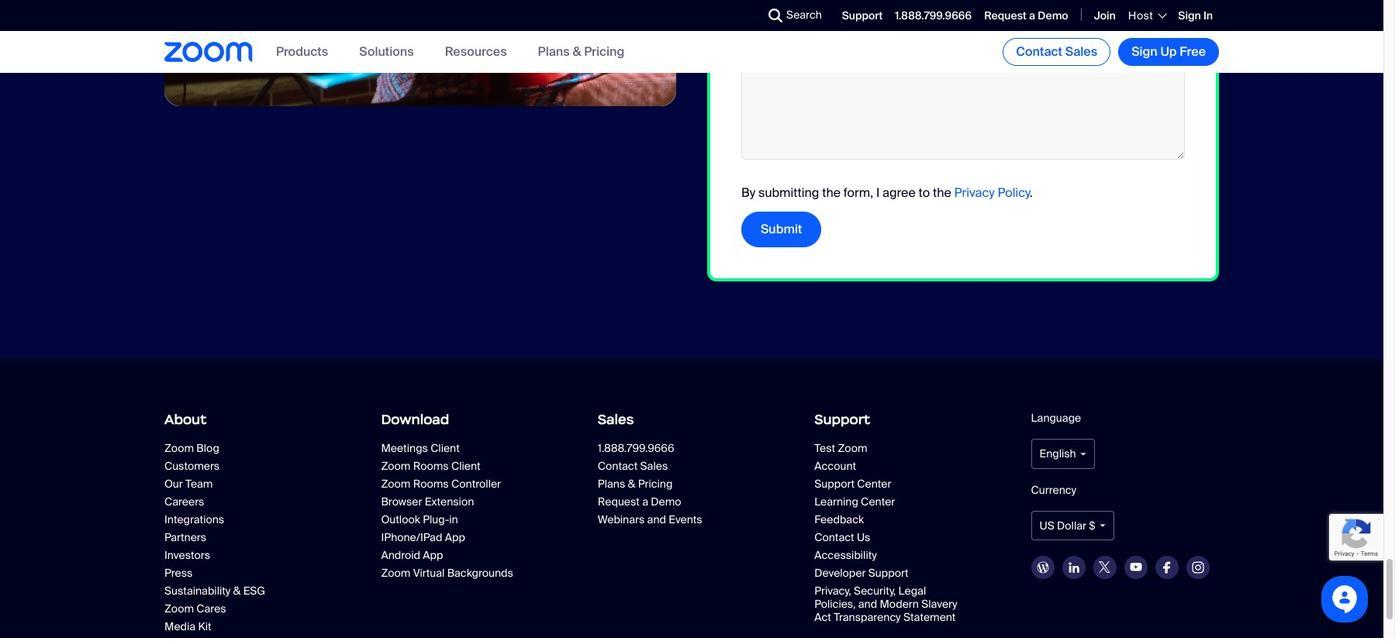 Task type: vqa. For each thing, say whether or not it's contained in the screenshot.
Support
yes



Task type: locate. For each thing, give the bounding box(es) containing it.
english button
[[1031, 439, 1095, 469]]

1 horizontal spatial sign
[[1178, 8, 1201, 22]]

to right "agree"
[[919, 185, 930, 201]]

zoom
[[164, 442, 194, 456], [838, 442, 868, 456], [381, 460, 411, 474], [381, 477, 411, 491], [381, 567, 411, 581], [164, 602, 194, 616]]

0 horizontal spatial plans
[[538, 44, 570, 60]]

and left events
[[647, 513, 666, 527]]

solutions
[[359, 44, 414, 60]]

pricing
[[584, 44, 625, 60], [638, 477, 673, 491]]

1.888.799.9666 link up your
[[895, 8, 972, 22]]

android
[[381, 549, 420, 563]]

main content
[[0, 0, 1384, 360]]

statement
[[904, 611, 956, 625]]

1 horizontal spatial &
[[573, 44, 581, 60]]

0 vertical spatial support link
[[842, 8, 883, 22]]

client down meetings client link
[[451, 460, 481, 474]]

0 vertical spatial request a demo link
[[984, 8, 1069, 22]]

instagram image
[[1192, 561, 1204, 574]]

blog
[[196, 442, 219, 456]]

(optional)
[[1014, 45, 1061, 59]]

linked in image
[[1069, 562, 1079, 573]]

drop down icon image inside us dollar $ dropdown button
[[1099, 524, 1106, 527]]

1 horizontal spatial 1.888.799.9666
[[895, 8, 972, 22]]

client up zoom rooms client link at bottom
[[431, 442, 460, 456]]

1 horizontal spatial a
[[1029, 8, 1036, 22]]

1 vertical spatial center
[[861, 495, 895, 509]]

the left form,
[[822, 185, 841, 201]]

center
[[857, 477, 892, 491], [861, 495, 895, 509]]

0 vertical spatial sign
[[1178, 8, 1201, 22]]

1 vertical spatial sign
[[1132, 43, 1158, 60]]

and
[[647, 513, 666, 527], [858, 598, 877, 612]]

1 horizontal spatial demo
[[1038, 8, 1069, 22]]

rooms
[[413, 460, 449, 474], [413, 477, 449, 491]]

app down outlook plug-in link
[[445, 531, 465, 545]]

1 horizontal spatial app
[[445, 531, 465, 545]]

support link up related
[[842, 8, 883, 22]]

app
[[445, 531, 465, 545], [423, 549, 443, 563]]

2 horizontal spatial sales
[[1065, 43, 1098, 60]]

by
[[742, 185, 756, 201]]

youtube image
[[1130, 563, 1142, 572]]

sustainability
[[164, 584, 231, 598]]

1 vertical spatial &
[[628, 477, 636, 491]]

1 horizontal spatial the
[[933, 185, 952, 201]]

1 vertical spatial app
[[423, 549, 443, 563]]

privacy, security, legal policies, and modern slavery act transparency statement link
[[815, 584, 962, 625]]

sign left the in
[[1178, 8, 1201, 22]]

legal
[[899, 584, 926, 598]]

outlook
[[381, 513, 420, 527]]

to
[[895, 45, 905, 59], [919, 185, 930, 201]]

app up virtual
[[423, 549, 443, 563]]

zoom cares link
[[164, 602, 312, 616]]

contact sales link down request a demo
[[1003, 38, 1111, 66]]

sign inside "sign up free" link
[[1132, 43, 1158, 60]]

resources
[[445, 44, 507, 60]]

center down account "link"
[[857, 477, 892, 491]]

zoom up account
[[838, 442, 868, 456]]

1 vertical spatial plans
[[598, 477, 625, 491]]

sales up 1.888.799.9666 contact sales plans & pricing request a demo webinars and events
[[598, 411, 634, 429]]

security,
[[854, 584, 896, 598]]

needs
[[980, 45, 1011, 59]]

slavery
[[922, 598, 958, 612]]

support up the test
[[815, 411, 870, 429]]

additional information related to your business needs (optional)
[[742, 45, 1061, 59]]

privacy
[[955, 185, 995, 201]]

demo
[[1038, 8, 1069, 22], [651, 495, 681, 509]]

1 vertical spatial drop down icon image
[[1099, 524, 1106, 527]]

.
[[1030, 185, 1033, 201]]

rooms up extension
[[413, 477, 449, 491]]

contact down request a demo
[[1016, 43, 1063, 60]]

request inside 1.888.799.9666 contact sales plans & pricing request a demo webinars and events
[[598, 495, 640, 509]]

0 horizontal spatial request
[[598, 495, 640, 509]]

a up (optional)
[[1029, 8, 1036, 22]]

support link up test zoom link
[[815, 406, 1003, 434]]

sign
[[1178, 8, 1201, 22], [1132, 43, 1158, 60]]

0 horizontal spatial &
[[233, 584, 241, 598]]

a
[[1029, 8, 1036, 22], [642, 495, 648, 509]]

client
[[431, 442, 460, 456], [451, 460, 481, 474]]

demo up contact sales
[[1038, 8, 1069, 22]]

0 horizontal spatial pricing
[[584, 44, 625, 60]]

outlook plug-in link
[[381, 513, 529, 527]]

1 horizontal spatial and
[[858, 598, 877, 612]]

0 vertical spatial pricing
[[584, 44, 625, 60]]

sales up webinars and events 'link'
[[640, 460, 668, 474]]

support
[[842, 8, 883, 22], [815, 411, 870, 429], [815, 477, 855, 491], [869, 567, 909, 581]]

1.888.799.9666 contact sales plans & pricing request a demo webinars and events
[[598, 442, 702, 527]]

the left privacy
[[933, 185, 952, 201]]

0 vertical spatial rooms
[[413, 460, 449, 474]]

0 vertical spatial sales
[[1065, 43, 1098, 60]]

dollar
[[1057, 519, 1087, 533]]

None search field
[[712, 3, 773, 28]]

1 vertical spatial request a demo link
[[598, 495, 745, 509]]

contact down feedback
[[815, 531, 854, 545]]

drop down icon image right english
[[1080, 453, 1086, 456]]

request a demo link up webinars and events 'link'
[[598, 495, 745, 509]]

sign left up
[[1132, 43, 1158, 60]]

0 vertical spatial contact sales link
[[1003, 38, 1111, 66]]

zoom logo image
[[164, 42, 253, 62]]

submit
[[761, 221, 802, 238]]

support link
[[842, 8, 883, 22], [815, 406, 1003, 434]]

1 horizontal spatial request a demo link
[[984, 8, 1069, 22]]

1 vertical spatial contact
[[598, 460, 638, 474]]

request up webinars at the left bottom
[[598, 495, 640, 509]]

2 horizontal spatial &
[[628, 477, 636, 491]]

form,
[[844, 185, 873, 201]]

zoom inside test zoom account support center learning center feedback contact us accessibility developer support privacy, security, legal policies, and modern slavery act transparency statement
[[838, 442, 868, 456]]

contact
[[1016, 43, 1063, 60], [598, 460, 638, 474], [815, 531, 854, 545]]

by submitting the form, i agree to the privacy policy .
[[742, 185, 1033, 201]]

meetings client zoom rooms client zoom rooms controller browser extension outlook plug-in iphone/ipad app android app zoom virtual backgrounds
[[381, 442, 513, 581]]

0 horizontal spatial contact
[[598, 460, 638, 474]]

1 rooms from the top
[[413, 460, 449, 474]]

2 horizontal spatial contact
[[1016, 43, 1063, 60]]

developer
[[815, 567, 866, 581]]

partners
[[164, 531, 206, 545]]

1 vertical spatial a
[[642, 495, 648, 509]]

0 vertical spatial drop down icon image
[[1080, 453, 1086, 456]]

1.888.799.9666 inside 1.888.799.9666 contact sales plans & pricing request a demo webinars and events
[[598, 442, 674, 456]]

to left your
[[895, 45, 905, 59]]

sales
[[1065, 43, 1098, 60], [598, 411, 634, 429], [640, 460, 668, 474]]

0 horizontal spatial drop down icon image
[[1080, 453, 1086, 456]]

0 horizontal spatial app
[[423, 549, 443, 563]]

sign for sign in
[[1178, 8, 1201, 22]]

0 horizontal spatial and
[[647, 513, 666, 527]]

0 vertical spatial and
[[647, 513, 666, 527]]

1 horizontal spatial pricing
[[638, 477, 673, 491]]

2 vertical spatial sales
[[640, 460, 668, 474]]

1 vertical spatial 1.888.799.9666 link
[[598, 442, 786, 456]]

0 horizontal spatial a
[[642, 495, 648, 509]]

request a demo link for plans & pricing
[[598, 495, 745, 509]]

2 the from the left
[[933, 185, 952, 201]]

1.888.799.9666 up your
[[895, 8, 972, 22]]

center down "support center" link
[[861, 495, 895, 509]]

2 vertical spatial &
[[233, 584, 241, 598]]

1 horizontal spatial contact
[[815, 531, 854, 545]]

learning center link
[[815, 495, 962, 509]]

Additional information related to your business needs (optional) text field
[[742, 67, 1185, 160]]

meetings client link
[[381, 442, 569, 456]]

0 horizontal spatial to
[[895, 45, 905, 59]]

1 horizontal spatial request
[[984, 8, 1027, 22]]

0 vertical spatial demo
[[1038, 8, 1069, 22]]

host
[[1128, 8, 1154, 22]]

1 horizontal spatial drop down icon image
[[1099, 524, 1106, 527]]

1.888.799.9666 for 1.888.799.9666
[[895, 8, 972, 22]]

0 horizontal spatial demo
[[651, 495, 681, 509]]

1 vertical spatial demo
[[651, 495, 681, 509]]

controller
[[451, 477, 501, 491]]

zoom rooms controller link
[[381, 477, 529, 491]]

& inside the zoom blog customers our team careers integrations partners investors press sustainability & esg zoom cares media kit
[[233, 584, 241, 598]]

sales down join
[[1065, 43, 1098, 60]]

contact sales link
[[1003, 38, 1111, 66], [598, 460, 745, 474]]

1.888.799.9666
[[895, 8, 972, 22], [598, 442, 674, 456]]

a inside 1.888.799.9666 contact sales plans & pricing request a demo webinars and events
[[642, 495, 648, 509]]

zoom rooms client link
[[381, 460, 529, 474]]

0 vertical spatial app
[[445, 531, 465, 545]]

rooms up zoom rooms controller link
[[413, 460, 449, 474]]

integrations link
[[164, 513, 312, 527]]

plans
[[538, 44, 570, 60], [598, 477, 625, 491]]

1 vertical spatial pricing
[[638, 477, 673, 491]]

contact inside 1.888.799.9666 contact sales plans & pricing request a demo webinars and events
[[598, 460, 638, 474]]

0 horizontal spatial 1.888.799.9666 link
[[598, 442, 786, 456]]

search image
[[769, 9, 783, 22], [769, 9, 783, 22]]

1 horizontal spatial plans
[[598, 477, 625, 491]]

1 vertical spatial and
[[858, 598, 877, 612]]

contact inside test zoom account support center learning center feedback contact us accessibility developer support privacy, security, legal policies, and modern slavery act transparency statement
[[815, 531, 854, 545]]

0 horizontal spatial the
[[822, 185, 841, 201]]

1 vertical spatial rooms
[[413, 477, 449, 491]]

1.888.799.9666 link down sales link
[[598, 442, 786, 456]]

1.888.799.9666 down sales link
[[598, 442, 674, 456]]

0 horizontal spatial sign
[[1132, 43, 1158, 60]]

zoom down meetings
[[381, 460, 411, 474]]

privacy policy link
[[955, 185, 1030, 201]]

1 vertical spatial support link
[[815, 406, 1003, 434]]

0 horizontal spatial sales
[[598, 411, 634, 429]]

request up needs at the right top
[[984, 8, 1027, 22]]

0 horizontal spatial request a demo link
[[598, 495, 745, 509]]

browser
[[381, 495, 422, 509]]

drop down icon image
[[1080, 453, 1086, 456], [1099, 524, 1106, 527]]

extension
[[425, 495, 474, 509]]

1 vertical spatial to
[[919, 185, 930, 201]]

support up related
[[842, 8, 883, 22]]

drop down icon image right the $
[[1099, 524, 1106, 527]]

request a demo link
[[984, 8, 1069, 22], [598, 495, 745, 509]]

sign in link
[[1178, 8, 1213, 22]]

request a demo
[[984, 8, 1069, 22]]

0 horizontal spatial 1.888.799.9666
[[598, 442, 674, 456]]

1 horizontal spatial to
[[919, 185, 930, 201]]

1.888.799.9666 for 1.888.799.9666 contact sales plans & pricing request a demo webinars and events
[[598, 442, 674, 456]]

contact up webinars at the left bottom
[[598, 460, 638, 474]]

None text field
[[742, 0, 1185, 35]]

0 vertical spatial request
[[984, 8, 1027, 22]]

1 vertical spatial request
[[598, 495, 640, 509]]

a up webinars at the left bottom
[[642, 495, 648, 509]]

1 horizontal spatial sales
[[640, 460, 668, 474]]

0 horizontal spatial contact sales link
[[598, 460, 745, 474]]

act
[[815, 611, 831, 625]]

drop down icon image inside english dropdown button
[[1080, 453, 1086, 456]]

0 vertical spatial contact
[[1016, 43, 1063, 60]]

sales inside 1.888.799.9666 contact sales plans & pricing request a demo webinars and events
[[640, 460, 668, 474]]

support down accessibility link
[[869, 567, 909, 581]]

contact us link
[[815, 531, 962, 545]]

business
[[932, 45, 977, 59]]

demo up webinars and events 'link'
[[651, 495, 681, 509]]

careers
[[164, 495, 204, 509]]

request a demo link up (optional)
[[984, 8, 1069, 22]]

&
[[573, 44, 581, 60], [628, 477, 636, 491], [233, 584, 241, 598]]

and left modern at bottom
[[858, 598, 877, 612]]

1 horizontal spatial 1.888.799.9666 link
[[895, 8, 972, 22]]

main content containing by submitting the form, i agree to the
[[0, 0, 1384, 360]]

contact sales link down sales link
[[598, 460, 745, 474]]

0 vertical spatial 1.888.799.9666
[[895, 8, 972, 22]]

1 vertical spatial 1.888.799.9666
[[598, 442, 674, 456]]

careers link
[[164, 495, 312, 509]]

2 vertical spatial contact
[[815, 531, 854, 545]]

iphone/ipad app link
[[381, 531, 529, 545]]



Task type: describe. For each thing, give the bounding box(es) containing it.
kit
[[198, 620, 211, 634]]

learning
[[815, 495, 858, 509]]

resources button
[[445, 44, 507, 60]]

1 vertical spatial plans & pricing link
[[598, 477, 745, 491]]

in
[[1204, 8, 1213, 22]]

& inside 1.888.799.9666 contact sales plans & pricing request a demo webinars and events
[[628, 477, 636, 491]]

0 vertical spatial to
[[895, 45, 905, 59]]

browser extension link
[[381, 495, 529, 509]]

zoom blog link
[[164, 442, 352, 456]]

accessibility link
[[815, 549, 962, 563]]

support down account
[[815, 477, 855, 491]]

webinars and events link
[[598, 513, 745, 527]]

and inside 1.888.799.9666 contact sales plans & pricing request a demo webinars and events
[[647, 513, 666, 527]]

facebook image
[[1163, 561, 1171, 574]]

zoom down android
[[381, 567, 411, 581]]

english
[[1040, 447, 1076, 461]]

integrations
[[164, 513, 224, 527]]

download link
[[381, 406, 569, 434]]

0 vertical spatial plans
[[538, 44, 570, 60]]

us
[[857, 531, 871, 545]]

sign up free link
[[1119, 38, 1219, 66]]

accessibility
[[815, 549, 877, 563]]

twitter image
[[1099, 562, 1111, 573]]

search
[[787, 8, 822, 22]]

developer support link
[[815, 567, 962, 581]]

zoom up media at the left bottom of the page
[[164, 602, 194, 616]]

sign in
[[1178, 8, 1213, 22]]

drop down icon image for english
[[1080, 453, 1086, 456]]

free
[[1180, 43, 1206, 60]]

drop down icon image for us dollar $
[[1099, 524, 1106, 527]]

team
[[185, 477, 213, 491]]

blog image
[[1037, 561, 1049, 574]]

android app link
[[381, 549, 529, 563]]

zoom blog customers our team careers integrations partners investors press sustainability & esg zoom cares media kit
[[164, 442, 265, 634]]

media kit link
[[164, 620, 312, 634]]

us dollar $
[[1040, 519, 1096, 533]]

customers link
[[164, 460, 312, 474]]

sustainability & esg link
[[164, 584, 312, 598]]

1 vertical spatial sales
[[598, 411, 634, 429]]

pricing inside 1.888.799.9666 contact sales plans & pricing request a demo webinars and events
[[638, 477, 673, 491]]

your
[[907, 45, 929, 59]]

support center link
[[815, 477, 962, 491]]

investors
[[164, 549, 210, 563]]

plans inside 1.888.799.9666 contact sales plans & pricing request a demo webinars and events
[[598, 477, 625, 491]]

zoom up customers
[[164, 442, 194, 456]]

webinars
[[598, 513, 645, 527]]

virtual
[[413, 567, 445, 581]]

policies,
[[815, 598, 856, 612]]

partners link
[[164, 531, 312, 545]]

zoom virtual backgrounds link
[[381, 567, 529, 581]]

account link
[[815, 460, 962, 474]]

account
[[815, 460, 856, 474]]

related
[[856, 45, 892, 59]]

our
[[164, 477, 183, 491]]

1 horizontal spatial contact sales link
[[1003, 38, 1111, 66]]

submit button
[[742, 212, 822, 248]]

about
[[164, 411, 207, 429]]

about link
[[164, 406, 352, 434]]

plug-
[[423, 513, 449, 527]]

1 vertical spatial client
[[451, 460, 481, 474]]

sales link
[[598, 406, 786, 434]]

2 rooms from the top
[[413, 477, 449, 491]]

customers
[[164, 460, 220, 474]]

0 vertical spatial client
[[431, 442, 460, 456]]

join
[[1094, 8, 1116, 22]]

in
[[449, 513, 458, 527]]

backgrounds
[[447, 567, 513, 581]]

cares
[[196, 602, 226, 616]]

submitting
[[759, 185, 819, 201]]

transparency
[[834, 611, 901, 625]]

sign up free
[[1132, 43, 1206, 60]]

up
[[1161, 43, 1177, 60]]

language
[[1031, 411, 1081, 425]]

us
[[1040, 519, 1055, 533]]

meetings
[[381, 442, 428, 456]]

0 vertical spatial plans & pricing link
[[538, 44, 625, 60]]

0 vertical spatial center
[[857, 477, 892, 491]]

products button
[[276, 44, 328, 60]]

esg
[[243, 584, 265, 598]]

0 vertical spatial a
[[1029, 8, 1036, 22]]

join link
[[1094, 8, 1116, 22]]

events
[[669, 513, 702, 527]]

request a demo link for 1.888.799.9666
[[984, 8, 1069, 22]]

download
[[381, 411, 449, 429]]

plans & pricing
[[538, 44, 625, 60]]

solutions button
[[359, 44, 414, 60]]

test zoom account support center learning center feedback contact us accessibility developer support privacy, security, legal policies, and modern slavery act transparency statement
[[815, 442, 958, 625]]

feedback
[[815, 513, 864, 527]]

0 vertical spatial &
[[573, 44, 581, 60]]

0 vertical spatial 1.888.799.9666 link
[[895, 8, 972, 22]]

$
[[1089, 519, 1096, 533]]

sign for sign up free
[[1132, 43, 1158, 60]]

iphone/ipad
[[381, 531, 442, 545]]

feedback link
[[815, 513, 962, 527]]

and inside test zoom account support center learning center feedback contact us accessibility developer support privacy, security, legal policies, and modern slavery act transparency statement
[[858, 598, 877, 612]]

zoom up browser
[[381, 477, 411, 491]]

demo inside 1.888.799.9666 contact sales plans & pricing request a demo webinars and events
[[651, 495, 681, 509]]

additional
[[742, 45, 793, 59]]

modern
[[880, 598, 919, 612]]

test
[[815, 442, 836, 456]]

1 the from the left
[[822, 185, 841, 201]]

media
[[164, 620, 196, 634]]

i
[[876, 185, 880, 201]]

1 vertical spatial contact sales link
[[598, 460, 745, 474]]



